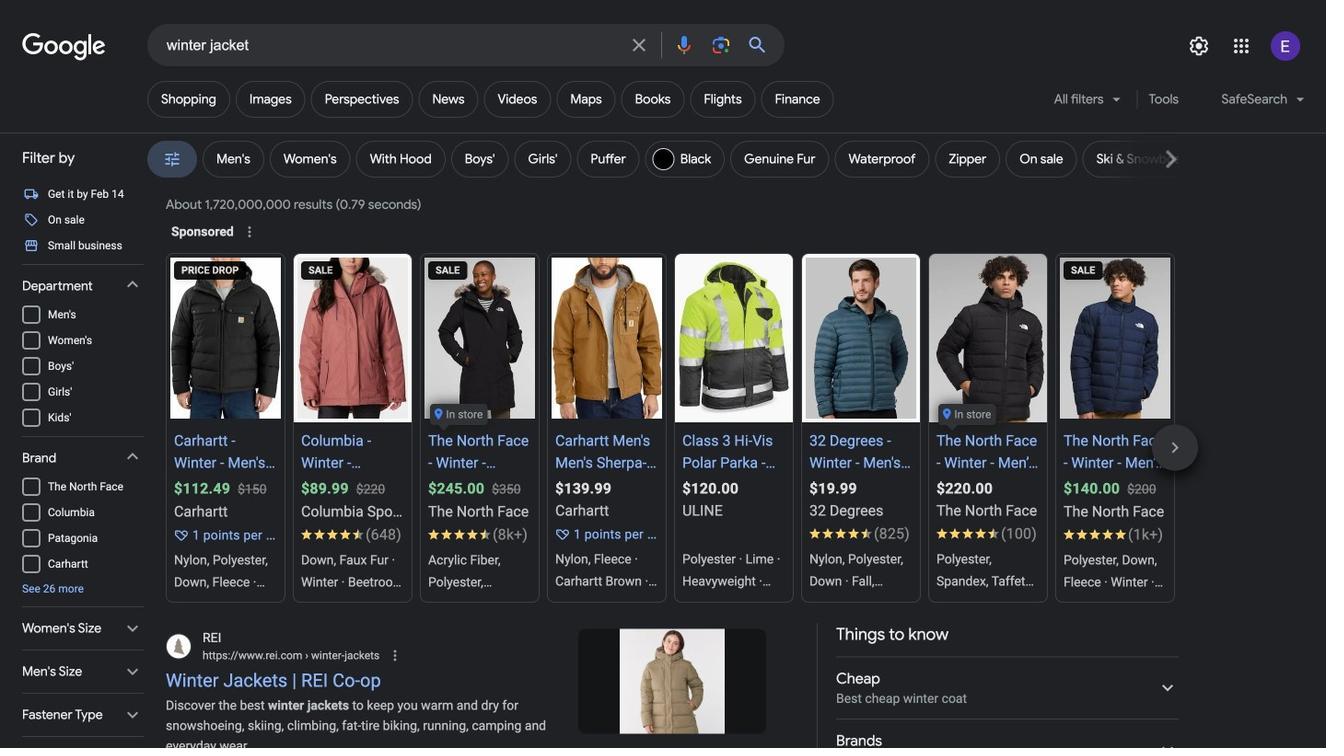 Task type: vqa. For each thing, say whether or not it's contained in the screenshot.
the middle CHANDLER
no



Task type: locate. For each thing, give the bounding box(es) containing it.
polyester element
[[682, 552, 736, 567]]

1 winter element from the left
[[301, 575, 338, 590]]

winter element
[[301, 575, 338, 590], [1111, 575, 1148, 590]]

(8k+) total reviews element
[[493, 526, 528, 544]]

1 horizontal spatial from the north face element
[[937, 502, 1037, 520]]

nylon, fleece element
[[555, 552, 631, 567]]

search by voice image
[[673, 34, 695, 56]]

from carhartt element up the nylon, fleece element at the left
[[555, 502, 609, 520]]

fall, winter element
[[809, 574, 883, 611]]

from the north face element up rated 4.6 out of 5, "image"
[[428, 503, 529, 521]]

1 horizontal spatial from carhartt element
[[555, 502, 609, 520]]

rated 4.5 out of 5, image
[[809, 529, 872, 539], [937, 529, 999, 539]]

(100) total reviews element
[[1001, 525, 1037, 543]]

1 rated 4.5 out of 5, image from the left
[[809, 529, 872, 539]]

from carhartt element
[[555, 502, 609, 520], [174, 503, 228, 521]]

3 heading from the top
[[22, 621, 101, 637]]

2 winter element from the left
[[1111, 575, 1148, 590]]

beetroot element
[[348, 575, 401, 590]]

image of 32 degrees - winter - men's lightweight recycled poly-fill packable jacket thunderhead / l image
[[806, 258, 916, 419]]

from carhartt element for the nylon, fleece element at the left
[[555, 502, 609, 520]]

0 horizontal spatial from the north face element
[[428, 503, 529, 521]]

rated 4.5 out of 5, image for (100) total reviews 'element'
[[937, 529, 999, 539]]

from the north face element
[[937, 502, 1037, 520], [428, 503, 529, 521], [1064, 503, 1164, 521]]

polyester, spandex, taffeta, down, fleece element
[[937, 552, 1035, 611]]

0 horizontal spatial from carhartt element
[[174, 503, 228, 521]]

2 horizontal spatial from the north face element
[[1064, 503, 1164, 521]]

rated 4.5 out of 5, image for the (825) total reviews element
[[809, 529, 872, 539]]

2 rated 4.5 out of 5, image from the left
[[937, 529, 999, 539]]

image of carhartt - winter - men's montana loose fit insulated jacket - 4 extreme warmth rating | black | 2xl image
[[170, 258, 281, 419]]

1 horizontal spatial rated 4.5 out of 5, image
[[937, 529, 999, 539]]

heading
[[22, 278, 93, 295], [22, 450, 56, 467], [22, 621, 101, 637], [22, 664, 82, 681], [22, 707, 103, 724]]

4 heading from the top
[[22, 664, 82, 681]]

image of carhartt men's men's sherpa-lined utility jacket - relaxed fit washed duck | brown | l image
[[552, 258, 662, 419]]

from the north face element up rated 4.8 out of 5, image
[[1064, 503, 1164, 521]]

winter element down (1k+) total reviews element
[[1111, 575, 1148, 590]]

winter element for "polyester, down, fleece" element
[[1111, 575, 1148, 590]]

from carhartt element up nylon, polyester, down, fleece element
[[174, 503, 228, 521]]

rated 4.5 out of 5, image up polyester, spandex, taffeta, down, fleece element on the right of page
[[937, 529, 999, 539]]

0 horizontal spatial rated 4.5 out of 5, image
[[809, 529, 872, 539]]

None text field
[[203, 648, 380, 664], [302, 650, 380, 663], [203, 648, 380, 664], [302, 650, 380, 663]]

0 horizontal spatial winter element
[[301, 575, 338, 590]]

1 horizontal spatial winter element
[[1111, 575, 1148, 590]]

None search field
[[0, 23, 785, 66]]

carhartt brown element
[[555, 574, 642, 589]]

was $350 element
[[484, 482, 521, 497]]

from the north face element up (100) total reviews 'element'
[[937, 502, 1037, 520]]

from 32 degrees element
[[809, 502, 883, 520]]

search by image image
[[710, 34, 732, 56]]

winter jacket from www.rei.com image
[[620, 629, 725, 734]]

polyester, down, fleece element
[[1064, 553, 1157, 590]]

winter element down down, faux fur element in the left of the page
[[301, 575, 338, 590]]

image of the north face - winter - women's arctic parka (size: large): black image
[[425, 258, 535, 419]]

rated 4.5 out of 5, image down the from 32 degrees element
[[809, 529, 872, 539]]



Task type: describe. For each thing, give the bounding box(es) containing it.
google image
[[22, 33, 107, 61]]

image of columbia - winter - women's suttle mountain ii insulated jacket - m - pink image
[[297, 258, 408, 419]]

from the north face element for (100) total reviews 'element'
[[937, 502, 1037, 520]]

winter element for down, faux fur element in the left of the page
[[301, 575, 338, 590]]

(648) total reviews element
[[366, 526, 401, 544]]

heavyweight element
[[682, 574, 756, 589]]

rated 4.6 out of 5, image
[[428, 530, 491, 540]]

from uline element
[[682, 502, 723, 520]]

nylon, polyester, down, fleece element
[[174, 553, 268, 590]]

(1k+) total reviews element
[[1128, 526, 1163, 544]]

image of the north face - winter - men's aconcagua 3 jacket (size: small): summit navy image
[[1060, 258, 1170, 419]]

(825) total reviews element
[[874, 525, 910, 543]]

from the north face element for (8k+) total reviews 'element'
[[428, 503, 529, 521]]

image of class 3 hi-vis polar parka - lime, medium - uline - s-23349-m image
[[679, 261, 789, 416]]

5 heading from the top
[[22, 707, 103, 724]]

image of the north face - winter - men's aconcagua 3 hoodie jacket (size: large): black image
[[929, 254, 1047, 423]]

acrylic fiber, polyester, spandex, taffeta, down, faux fur, genuine fur element
[[428, 553, 527, 657]]

nylon, polyester, down element
[[809, 552, 903, 589]]

2 heading from the top
[[22, 450, 56, 467]]

1 heading from the top
[[22, 278, 93, 295]]

lime element
[[746, 552, 774, 567]]

Search text field
[[167, 35, 617, 58]]

rated 4.8 out of 5, image
[[1064, 530, 1128, 540]]

from columbia sportswear - usa element
[[301, 503, 414, 521]]

down, faux fur element
[[301, 553, 389, 568]]

rated 4.4 out of 5, image
[[301, 530, 364, 540]]

was $200 element
[[1120, 482, 1156, 497]]

was $220 element
[[349, 482, 385, 497]]

from the north face element for (1k+) total reviews element
[[1064, 503, 1164, 521]]

next image
[[1166, 150, 1177, 169]]

from carhartt element for nylon, polyester, down, fleece element
[[174, 503, 228, 521]]



